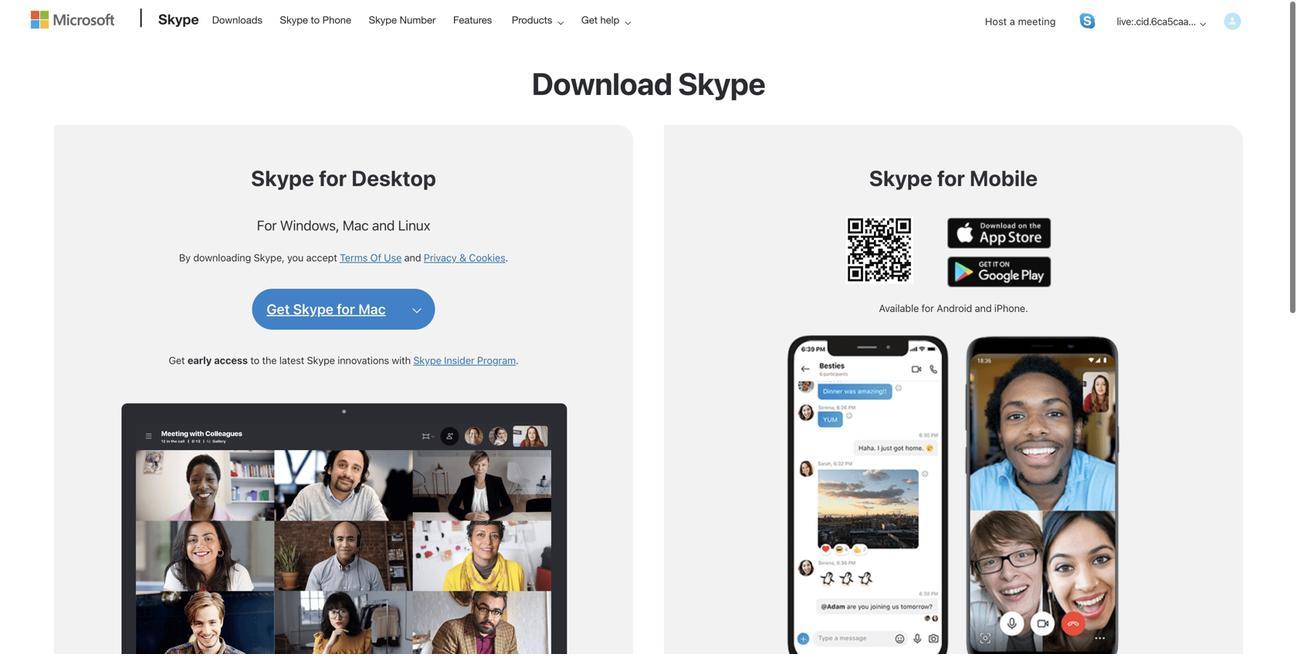 Task type: locate. For each thing, give the bounding box(es) containing it.
a
[[1010, 15, 1016, 27]]

skype for desktop
[[251, 165, 436, 191]]

0 vertical spatial get
[[582, 14, 598, 26]]

1 vertical spatial to
[[250, 354, 260, 366]]

skype for mobile
[[870, 165, 1038, 191]]

to
[[311, 14, 320, 26], [250, 354, 260, 366]]

0 horizontal spatial and
[[372, 217, 395, 234]]

0 vertical spatial and
[[372, 217, 395, 234]]

. right &
[[506, 252, 508, 263]]

get skype for mac
[[267, 301, 386, 317]]

to left the at the left bottom of page
[[250, 354, 260, 366]]

skype number link
[[362, 1, 443, 38]]

help
[[601, 14, 620, 26]]

2 horizontal spatial get
[[582, 14, 598, 26]]

you
[[287, 252, 304, 263]]

and
[[372, 217, 395, 234], [404, 252, 421, 263], [975, 302, 992, 314]]

mac up "terms"
[[343, 217, 369, 234]]

get it on google play image
[[948, 256, 1052, 287]]

for left mobile
[[937, 165, 965, 191]]

host a meeting link
[[973, 2, 1069, 41]]

get for get skype for mac
[[267, 301, 290, 317]]

get inside dropdown button
[[582, 14, 598, 26]]

host
[[985, 15, 1007, 27]]

products button
[[502, 1, 576, 39]]

1 horizontal spatial to
[[311, 14, 320, 26]]

skype,
[[254, 252, 285, 263]]

skype insider program link
[[413, 354, 516, 366]]

innovations
[[338, 354, 389, 366]]

download skype through qr code image
[[846, 216, 914, 284]]

1 vertical spatial get
[[267, 301, 290, 317]]

2 vertical spatial and
[[975, 302, 992, 314]]

skype
[[158, 11, 199, 27], [280, 14, 308, 26], [369, 14, 397, 26], [678, 65, 766, 102], [251, 165, 314, 191], [870, 165, 933, 191], [293, 301, 334, 317], [307, 354, 335, 366], [413, 354, 442, 366]]

early
[[187, 354, 212, 366]]

0 horizontal spatial .
[[506, 252, 508, 263]]

0 horizontal spatial get
[[169, 354, 185, 366]]

host a meeting
[[985, 15, 1056, 27]]

mac
[[343, 217, 369, 234], [358, 301, 386, 317]]

mac down terms of use "link"
[[358, 301, 386, 317]]

get help
[[582, 14, 620, 26]]

get help button
[[572, 1, 644, 39]]

and left linux
[[372, 217, 395, 234]]

for left android
[[922, 302, 934, 314]]

2 horizontal spatial and
[[975, 302, 992, 314]]

0 vertical spatial .
[[506, 252, 508, 263]]

latest
[[279, 354, 304, 366]]

get left early
[[169, 354, 185, 366]]

.
[[506, 252, 508, 263], [516, 354, 519, 366]]

get up the at the left bottom of page
[[267, 301, 290, 317]]

arrow down image
[[1194, 15, 1213, 33]]

1 horizontal spatial .
[[516, 354, 519, 366]]

and left iphone.
[[975, 302, 992, 314]]

get
[[582, 14, 598, 26], [267, 301, 290, 317], [169, 354, 185, 366]]

. right the insider
[[516, 354, 519, 366]]

get for get help
[[582, 14, 598, 26]]

to left phone
[[311, 14, 320, 26]]

for up get early access to the latest skype innovations with skype insider program .
[[337, 301, 355, 317]]

get skype for mac link
[[267, 300, 386, 319]]

terms
[[340, 252, 368, 263]]

products
[[512, 14, 553, 26]]

for up for windows, mac and linux at the left top of page
[[319, 165, 347, 191]]

number
[[400, 14, 436, 26]]

menu bar
[[31, 2, 1267, 81]]

1 horizontal spatial get
[[267, 301, 290, 317]]

. for privacy & cookies
[[506, 252, 508, 263]]

live:.cid.6ca5caa... link
[[1105, 2, 1247, 41]]

access
[[214, 354, 248, 366]]

 link
[[1080, 13, 1096, 29]]

for for available for android and iphone.
[[922, 302, 934, 314]]

live:.cid.6ca5caa...
[[1117, 15, 1196, 27]]

features
[[453, 14, 492, 26]]

. for skype insider program
[[516, 354, 519, 366]]

skype to phone link
[[273, 1, 358, 38]]

1 vertical spatial mac
[[358, 301, 386, 317]]

skype inside "link"
[[158, 11, 199, 27]]

0 vertical spatial to
[[311, 14, 320, 26]]

phone
[[323, 14, 351, 26]]

for
[[319, 165, 347, 191], [937, 165, 965, 191], [337, 301, 355, 317], [922, 302, 934, 314]]

mac inside get skype for mac link
[[358, 301, 386, 317]]

1 vertical spatial .
[[516, 354, 519, 366]]

features link
[[446, 1, 499, 38]]

meeting
[[1018, 15, 1056, 27]]

get left help
[[582, 14, 598, 26]]

2 vertical spatial get
[[169, 354, 185, 366]]

and for for windows, mac and linux
[[372, 217, 395, 234]]

1 vertical spatial and
[[404, 252, 421, 263]]

1 horizontal spatial and
[[404, 252, 421, 263]]

and right use on the left of the page
[[404, 252, 421, 263]]

cookies
[[469, 252, 506, 263]]



Task type: describe. For each thing, give the bounding box(es) containing it.
microsoft image
[[31, 11, 114, 29]]

avatar image
[[1220, 8, 1247, 35]]

&
[[460, 252, 466, 263]]

for
[[257, 217, 277, 234]]

downloads
[[212, 14, 263, 26]]

download
[[532, 65, 672, 102]]

use
[[384, 252, 402, 263]]

linux
[[398, 217, 430, 234]]

mobile
[[970, 165, 1038, 191]]

for windows, mac and linux
[[257, 217, 430, 234]]

android
[[937, 302, 973, 314]]

privacy & cookies link
[[424, 252, 506, 263]]

by downloading skype, you accept terms of use and privacy & cookies .
[[179, 252, 508, 263]]

the
[[262, 354, 277, 366]]

for for skype for mobile
[[937, 165, 965, 191]]

download on the appstore image
[[948, 218, 1052, 249]]

accept
[[306, 252, 337, 263]]

available for android and iphone.
[[879, 302, 1028, 314]]

with
[[392, 354, 411, 366]]

skype link
[[151, 1, 204, 42]]

program
[[477, 354, 516, 366]]

and for available for android and iphone.
[[975, 302, 992, 314]]

get early access to the latest skype innovations with skype insider program .
[[169, 354, 519, 366]]

windows,
[[280, 217, 339, 234]]

by
[[179, 252, 191, 263]]

skype to phone
[[280, 14, 351, 26]]

available
[[879, 302, 919, 314]]

terms of use link
[[340, 252, 402, 263]]

desktop
[[352, 165, 436, 191]]

insider
[[444, 354, 475, 366]]

iphone.
[[995, 302, 1028, 314]]

skype on mobile device image
[[788, 330, 1120, 654]]

skype number
[[369, 14, 436, 26]]

menu bar containing host a meeting
[[31, 2, 1267, 81]]

0 vertical spatial mac
[[343, 217, 369, 234]]

downloading
[[193, 252, 251, 263]]

privacy
[[424, 252, 457, 263]]

download skype
[[532, 65, 766, 102]]

for for skype for desktop
[[319, 165, 347, 191]]

0 horizontal spatial to
[[250, 354, 260, 366]]

of
[[370, 252, 381, 263]]

downloads link
[[205, 1, 269, 38]]



Task type: vqa. For each thing, say whether or not it's contained in the screenshot.
Skype for Mobile's for
yes



